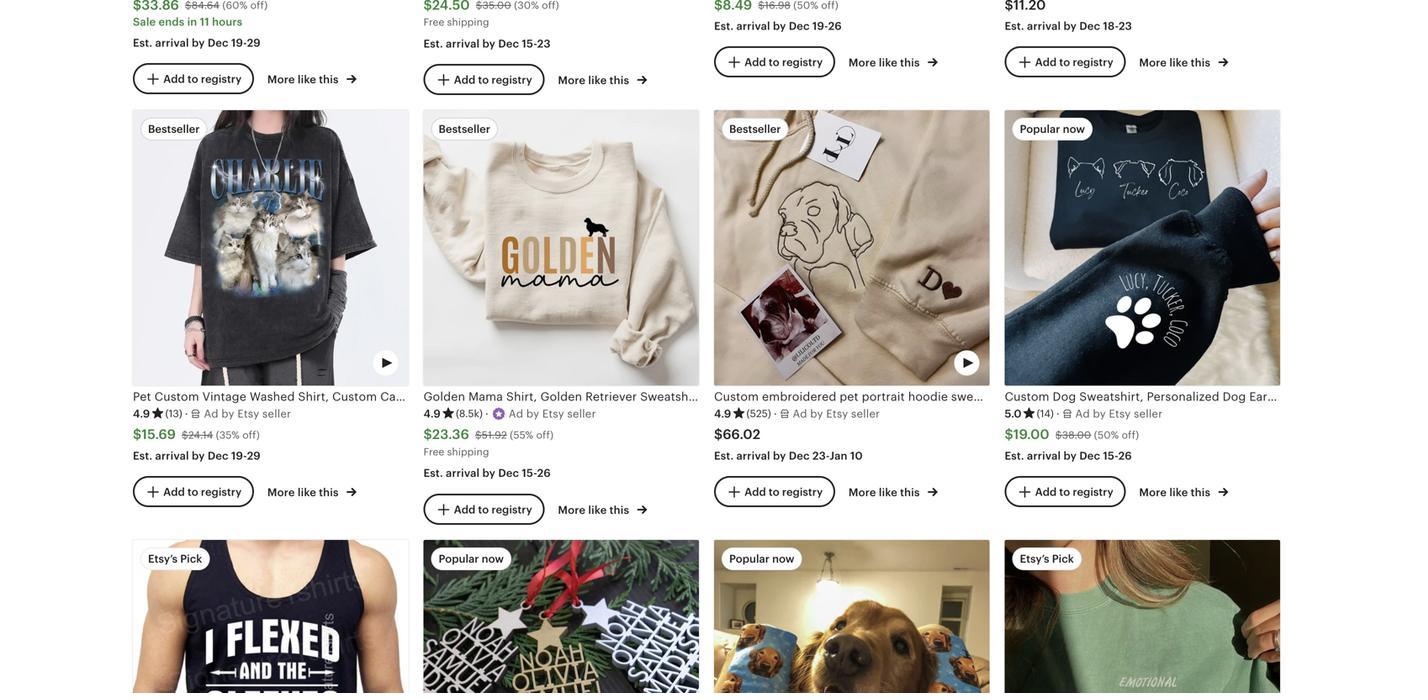 Task type: locate. For each thing, give the bounding box(es) containing it.
to down "est. arrival by dec 15-23"
[[478, 74, 489, 86]]

free down 23.36
[[424, 446, 445, 458]]

4.9 up 23.36
[[424, 408, 441, 420]]

bestseller
[[148, 123, 200, 136], [439, 123, 491, 136], [730, 123, 781, 136]]

1 · from the left
[[185, 408, 188, 420]]

1 vertical spatial 23
[[537, 37, 551, 50]]

now
[[1063, 123, 1085, 136], [482, 553, 504, 566], [773, 553, 795, 566]]

1 horizontal spatial popular
[[730, 553, 770, 566]]

more like this link for add to registry button underneath est. arrival by dec 19-26
[[849, 53, 938, 71]]

0 horizontal spatial 23
[[537, 37, 551, 50]]

1 off) from the left
[[243, 430, 260, 441]]

est. arrival by dec 18-23
[[1005, 20, 1133, 32]]

2 vertical spatial 26
[[537, 467, 551, 480]]

registry down est. arrival by dec 19-29
[[201, 486, 242, 499]]

more
[[849, 56, 877, 69], [1140, 56, 1167, 69], [268, 73, 295, 86], [558, 74, 586, 87], [268, 486, 295, 499], [849, 486, 877, 499], [1140, 486, 1167, 499], [558, 504, 586, 517]]

to down est. arrival by dec 19-29
[[188, 486, 198, 499]]

more for more like this link for add to registry button below $ 23.36 $ 51.92 (55% off) free shipping
[[558, 504, 586, 517]]

0 vertical spatial 26
[[828, 20, 842, 32]]

more like this link for add to registry button below est. arrival by dec 19-29
[[268, 483, 357, 500]]

etsy's pick for first the etsy's pick link from left
[[148, 553, 202, 566]]

est. arrival by dec 15-26 down $ 19.00 $ 38.00 (50% off) at right
[[1005, 450, 1132, 462]]

est. arrival by dec 19-26
[[714, 20, 842, 32]]

19-
[[813, 20, 828, 32], [231, 36, 247, 49], [231, 450, 247, 462]]

add down "est. arrival by dec 15-23"
[[454, 74, 476, 86]]

popular
[[1020, 123, 1061, 136], [439, 553, 479, 566], [730, 553, 770, 566]]

(50%
[[1094, 430, 1119, 441]]

1 horizontal spatial est. arrival by dec 15-26
[[1005, 450, 1132, 462]]

add for add to registry button below sale ends in 11 hours est. arrival by dec 19-29
[[163, 73, 185, 85]]

add down est. arrival by dec 19-26
[[745, 56, 766, 69]]

1 horizontal spatial popular now link
[[714, 540, 990, 693]]

to down $ 23.36 $ 51.92 (55% off) free shipping
[[478, 504, 489, 516]]

more like this for add to registry button below $ 66.02 est. arrival by dec 23-jan 10
[[849, 486, 923, 499]]

0 vertical spatial 23
[[1119, 20, 1133, 32]]

2 horizontal spatial bestseller
[[730, 123, 781, 136]]

$ 23.36 $ 51.92 (55% off) free shipping
[[424, 427, 554, 458]]

1 etsy's pick from the left
[[148, 553, 202, 566]]

more for more like this link corresponding to add to registry button below sale ends in 11 hours est. arrival by dec 19-29
[[268, 73, 295, 86]]

shipping up "est. arrival by dec 15-23"
[[447, 16, 489, 28]]

add down $ 66.02 est. arrival by dec 23-jan 10
[[745, 486, 766, 499]]

add to registry button down est. arrival by dec 19-29
[[133, 476, 254, 508]]

popular now link
[[424, 540, 699, 693], [714, 540, 990, 693]]

0 horizontal spatial popular
[[439, 553, 479, 566]]

more like this link for add to registry button below $ 19.00 $ 38.00 (50% off) at right
[[1140, 483, 1229, 500]]

by inside $ 66.02 est. arrival by dec 23-jan 10
[[773, 450, 786, 462]]

0 vertical spatial free
[[424, 16, 445, 28]]

free
[[424, 16, 445, 28], [424, 446, 445, 458]]

4.9
[[133, 408, 150, 420], [424, 408, 441, 420], [714, 408, 732, 420]]

(8.5k)
[[456, 408, 483, 419]]

2 off) from the left
[[536, 430, 554, 441]]

registry for add to registry button below sale ends in 11 hours est. arrival by dec 19-29
[[201, 73, 242, 85]]

add to registry button
[[714, 46, 836, 78], [1005, 46, 1126, 78], [133, 63, 254, 94], [424, 64, 545, 95], [133, 476, 254, 508], [714, 476, 836, 508], [1005, 476, 1126, 508], [424, 494, 545, 525]]

(13)
[[165, 408, 182, 419]]

more like this link for add to registry button below $ 23.36 $ 51.92 (55% off) free shipping
[[558, 501, 647, 518]]

1 etsy's from the left
[[148, 553, 178, 566]]

1 pick from the left
[[180, 553, 202, 566]]

shipping down 23.36
[[447, 446, 489, 458]]

dec inside sale ends in 11 hours est. arrival by dec 19-29
[[208, 36, 229, 49]]

0 vertical spatial shipping
[[447, 16, 489, 28]]

0 horizontal spatial popular now
[[439, 553, 504, 566]]

4.9 up 66.02 in the right of the page
[[714, 408, 732, 420]]

registry down est. arrival by dec 19-26
[[782, 56, 823, 69]]

bestseller for dec 23-jan 10
[[730, 123, 781, 136]]

0 horizontal spatial etsy's pick link
[[133, 540, 409, 693]]

more like this link
[[849, 53, 938, 71], [1140, 53, 1229, 71], [268, 70, 357, 87], [558, 71, 647, 88], [268, 483, 357, 500], [849, 483, 938, 500], [1140, 483, 1229, 500], [558, 501, 647, 518]]

est. arrival by dec 15-26 down $ 23.36 $ 51.92 (55% off) free shipping
[[424, 467, 551, 480]]

ends
[[159, 15, 185, 28]]

1 horizontal spatial etsy's pick
[[1020, 553, 1074, 566]]

to for add to registry button below $ 23.36 $ 51.92 (55% off) free shipping
[[478, 504, 489, 516]]

custom embroidered tee shirt, personalized comfort colors shirt, embroidered shirt, personalized gift, vintage shirt, holiday gift image
[[1005, 540, 1281, 693]]

product video element
[[133, 110, 409, 386], [714, 110, 990, 386]]

to down sale ends in 11 hours est. arrival by dec 19-29
[[188, 73, 198, 85]]

registry down 18-
[[1073, 56, 1114, 69]]

1 vertical spatial 26
[[1119, 450, 1132, 462]]

custom embroidered pet portrait hoodie sweater, dog, line art graphic portrait , special gift, memory, pet condolences, loss gift, loved one image
[[714, 110, 990, 386]]

off) inside $ 15.69 $ 24.14 (35% off)
[[243, 430, 260, 441]]

1 free from the top
[[424, 16, 445, 28]]

more for more like this link corresponding to add to registry button underneath est. arrival by dec 18-23
[[1140, 56, 1167, 69]]

2 etsy's from the left
[[1020, 553, 1050, 566]]

4 · from the left
[[1057, 408, 1060, 420]]

to down est. arrival by dec 19-26
[[769, 56, 780, 69]]

sale ends in 11 hours est. arrival by dec 19-29
[[133, 15, 261, 49]]

3 off) from the left
[[1122, 430, 1140, 441]]

23 for 18-
[[1119, 20, 1133, 32]]

1 vertical spatial 19-
[[231, 36, 247, 49]]

to for add to registry button below sale ends in 11 hours est. arrival by dec 19-29
[[188, 73, 198, 85]]

registry down sale ends in 11 hours est. arrival by dec 19-29
[[201, 73, 242, 85]]

2 horizontal spatial 4.9
[[714, 408, 732, 420]]

2 free from the top
[[424, 446, 445, 458]]

0 horizontal spatial bestseller
[[148, 123, 200, 136]]

1 horizontal spatial 4.9
[[424, 408, 441, 420]]

0 horizontal spatial popular now link
[[424, 540, 699, 693]]

registry down "est. arrival by dec 15-23"
[[492, 74, 532, 86]]

23
[[1119, 20, 1133, 32], [537, 37, 551, 50]]

23 for 15-
[[537, 37, 551, 50]]

to
[[769, 56, 780, 69], [1060, 56, 1071, 69], [188, 73, 198, 85], [478, 74, 489, 86], [188, 486, 198, 499], [769, 486, 780, 499], [1060, 486, 1071, 499], [478, 504, 489, 516]]

0 horizontal spatial est. arrival by dec 15-26
[[424, 467, 551, 480]]

add to registry
[[745, 56, 823, 69], [1036, 56, 1114, 69], [163, 73, 242, 85], [454, 74, 532, 86], [163, 486, 242, 499], [745, 486, 823, 499], [1036, 486, 1114, 499], [454, 504, 532, 516]]

1 vertical spatial 29
[[247, 450, 261, 462]]

0 horizontal spatial product video element
[[133, 110, 409, 386]]

2 horizontal spatial 26
[[1119, 450, 1132, 462]]

etsy's for second the etsy's pick link from left
[[1020, 553, 1050, 566]]

26
[[828, 20, 842, 32], [1119, 450, 1132, 462], [537, 467, 551, 480]]

now for family christmas ornament - personalized ornament with names - christmas tree ornament 'image' in the left bottom of the page
[[482, 553, 504, 566]]

1 horizontal spatial product video element
[[714, 110, 990, 386]]

add
[[745, 56, 766, 69], [1036, 56, 1057, 69], [163, 73, 185, 85], [454, 74, 476, 86], [163, 486, 185, 499], [745, 486, 766, 499], [1036, 486, 1057, 499], [454, 504, 476, 516]]

15-
[[522, 37, 537, 50], [1104, 450, 1119, 462], [522, 467, 537, 480]]

est. arrival by dec 15-23
[[424, 37, 551, 50]]

1 horizontal spatial popular now
[[730, 553, 795, 566]]

·
[[185, 408, 188, 420], [485, 408, 489, 420], [774, 408, 777, 420], [1057, 408, 1060, 420]]

1 horizontal spatial bestseller
[[439, 123, 491, 136]]

1 horizontal spatial pick
[[1052, 553, 1074, 566]]

more like this for add to registry button below sale ends in 11 hours est. arrival by dec 19-29
[[268, 73, 341, 86]]

etsy's
[[148, 553, 178, 566], [1020, 553, 1050, 566]]

add to registry button down $ 66.02 est. arrival by dec 23-jan 10
[[714, 476, 836, 508]]

2 popular now link from the left
[[714, 540, 990, 693]]

to for add to registry button below est. arrival by dec 19-29
[[188, 486, 198, 499]]

2 vertical spatial 15-
[[522, 467, 537, 480]]

3 4.9 from the left
[[714, 408, 732, 420]]

to for add to registry button below $ 66.02 est. arrival by dec 23-jan 10
[[769, 486, 780, 499]]

more like this
[[849, 56, 923, 69], [1140, 56, 1214, 69], [268, 73, 341, 86], [558, 74, 632, 87], [268, 486, 341, 499], [849, 486, 923, 499], [1140, 486, 1214, 499], [558, 504, 632, 517]]

to down est. arrival by dec 18-23
[[1060, 56, 1071, 69]]

add for add to registry button below est. arrival by dec 19-29
[[163, 486, 185, 499]]

1 4.9 from the left
[[133, 408, 150, 420]]

· for 19.00
[[1057, 408, 1060, 420]]

23-
[[813, 450, 830, 462]]

to down $ 66.02 est. arrival by dec 23-jan 10
[[769, 486, 780, 499]]

2 vertical spatial 19-
[[231, 450, 247, 462]]

(35%
[[216, 430, 240, 441]]

registry for add to registry button below $ 19.00 $ 38.00 (50% off) at right
[[1073, 486, 1114, 499]]

0 horizontal spatial now
[[482, 553, 504, 566]]

free up "est. arrival by dec 15-23"
[[424, 16, 445, 28]]

bestseller for dec 19-29
[[148, 123, 200, 136]]

popular for customized dog socks -- put your cute dog on custom socks, dog lovers, dog gift, cute dog personalized, dog gift socks, fathers day gift image
[[730, 553, 770, 566]]

0 horizontal spatial etsy's pick
[[148, 553, 202, 566]]

est. arrival by dec 19-29
[[133, 450, 261, 462]]

add to registry down "est. arrival by dec 15-23"
[[454, 74, 532, 86]]

more like this for add to registry button underneath est. arrival by dec 19-26
[[849, 56, 923, 69]]

0 horizontal spatial pick
[[180, 553, 202, 566]]

1 shipping from the top
[[447, 16, 489, 28]]

est.
[[714, 20, 734, 32], [1005, 20, 1025, 32], [133, 36, 153, 49], [424, 37, 443, 50], [133, 450, 153, 462], [714, 450, 734, 462], [1005, 450, 1025, 462], [424, 467, 443, 480]]

1 horizontal spatial 23
[[1119, 20, 1133, 32]]

off) right (50%
[[1122, 430, 1140, 441]]

19- for 29
[[231, 450, 247, 462]]

4.9 for 15.69
[[133, 408, 150, 420]]

2 horizontal spatial off)
[[1122, 430, 1140, 441]]

etsy's pick link
[[133, 540, 409, 693], [1005, 540, 1281, 693]]

to down $ 19.00 $ 38.00 (50% off) at right
[[1060, 486, 1071, 499]]

2 product video element from the left
[[714, 110, 990, 386]]

popular now
[[1020, 123, 1085, 136], [439, 553, 504, 566], [730, 553, 795, 566]]

registry for add to registry button underneath est. arrival by dec 19-26
[[782, 56, 823, 69]]

· right (525)
[[774, 408, 777, 420]]

24.14
[[188, 430, 213, 441]]

2 horizontal spatial popular now
[[1020, 123, 1085, 136]]

like
[[879, 56, 898, 69], [1170, 56, 1188, 69], [298, 73, 316, 86], [589, 74, 607, 87], [298, 486, 316, 499], [879, 486, 898, 499], [1170, 486, 1188, 499], [589, 504, 607, 517]]

2 horizontal spatial popular
[[1020, 123, 1061, 136]]

off) inside $ 19.00 $ 38.00 (50% off)
[[1122, 430, 1140, 441]]

etsy's pick
[[148, 553, 202, 566], [1020, 553, 1074, 566]]

shipping inside $ 23.36 $ 51.92 (55% off) free shipping
[[447, 446, 489, 458]]

2 etsy's pick from the left
[[1020, 553, 1074, 566]]

1 vertical spatial free
[[424, 446, 445, 458]]

0 horizontal spatial off)
[[243, 430, 260, 441]]

1 29 from the top
[[247, 36, 261, 49]]

3 bestseller from the left
[[730, 123, 781, 136]]

· right (14)
[[1057, 408, 1060, 420]]

registry
[[782, 56, 823, 69], [1073, 56, 1114, 69], [201, 73, 242, 85], [492, 74, 532, 86], [201, 486, 242, 499], [782, 486, 823, 499], [1073, 486, 1114, 499], [492, 504, 532, 516]]

add down sale ends in 11 hours est. arrival by dec 19-29
[[163, 73, 185, 85]]

$ 15.69 $ 24.14 (35% off)
[[133, 427, 260, 442]]

1 popular now link from the left
[[424, 540, 699, 693]]

by
[[773, 20, 786, 32], [1064, 20, 1077, 32], [192, 36, 205, 49], [483, 37, 496, 50], [192, 450, 205, 462], [773, 450, 786, 462], [1064, 450, 1077, 462], [483, 467, 496, 480]]

1 vertical spatial shipping
[[447, 446, 489, 458]]

shipping
[[447, 16, 489, 28], [447, 446, 489, 458]]

2 pick from the left
[[1052, 553, 1074, 566]]

1 bestseller from the left
[[148, 123, 200, 136]]

add down est. arrival by dec 19-29
[[163, 486, 185, 499]]

arrival inside sale ends in 11 hours est. arrival by dec 19-29
[[155, 36, 189, 49]]

0 vertical spatial 15-
[[522, 37, 537, 50]]

add down $ 23.36 $ 51.92 (55% off) free shipping
[[454, 504, 476, 516]]

registry down (50%
[[1073, 486, 1114, 499]]

this
[[901, 56, 920, 69], [1191, 56, 1211, 69], [319, 73, 339, 86], [610, 74, 629, 87], [319, 486, 339, 499], [901, 486, 920, 499], [1191, 486, 1211, 499], [610, 504, 629, 517]]

1 product video element from the left
[[133, 110, 409, 386]]

to for add to registry button underneath est. arrival by dec 18-23
[[1060, 56, 1071, 69]]

jan
[[830, 450, 848, 462]]

1 vertical spatial est. arrival by dec 15-26
[[424, 467, 551, 480]]

add to registry down $ 66.02 est. arrival by dec 23-jan 10
[[745, 486, 823, 499]]

1 horizontal spatial 26
[[828, 20, 842, 32]]

customized dog socks -- put your cute dog on custom socks, dog lovers, dog gift, cute dog personalized, dog gift socks, fathers day gift image
[[714, 540, 990, 693]]

2 · from the left
[[485, 408, 489, 420]]

2 4.9 from the left
[[424, 408, 441, 420]]

1 horizontal spatial now
[[773, 553, 795, 566]]

· right the (8.5k)
[[485, 408, 489, 420]]

11
[[200, 15, 209, 28]]

arrival inside $ 66.02 est. arrival by dec 23-jan 10
[[737, 450, 771, 462]]

add to registry down 38.00
[[1036, 486, 1114, 499]]

dec
[[789, 20, 810, 32], [1080, 20, 1101, 32], [208, 36, 229, 49], [498, 37, 519, 50], [208, 450, 229, 462], [789, 450, 810, 462], [1080, 450, 1101, 462], [498, 467, 519, 480]]

· right (13)
[[185, 408, 188, 420]]

2 etsy's pick link from the left
[[1005, 540, 1281, 693]]

18-
[[1104, 20, 1119, 32]]

29
[[247, 36, 261, 49], [247, 450, 261, 462]]

pick
[[180, 553, 202, 566], [1052, 553, 1074, 566]]

more for add to registry button below $ 19.00 $ 38.00 (50% off) at right more like this link
[[1140, 486, 1167, 499]]

off)
[[243, 430, 260, 441], [536, 430, 554, 441], [1122, 430, 1140, 441]]

0 vertical spatial 19-
[[813, 20, 828, 32]]

more like this for add to registry button under "est. arrival by dec 15-23"
[[558, 74, 632, 87]]

add for add to registry button below $ 19.00 $ 38.00 (50% off) at right
[[1036, 486, 1057, 499]]

est. inside $ 66.02 est. arrival by dec 23-jan 10
[[714, 450, 734, 462]]

0 horizontal spatial 26
[[537, 467, 551, 480]]

off) right the (35%
[[243, 430, 260, 441]]

2 bestseller from the left
[[439, 123, 491, 136]]

off) inside $ 23.36 $ 51.92 (55% off) free shipping
[[536, 430, 554, 441]]

0 horizontal spatial 4.9
[[133, 408, 150, 420]]

4.9 up 15.69
[[133, 408, 150, 420]]

1 horizontal spatial off)
[[536, 430, 554, 441]]

19- for 26
[[813, 20, 828, 32]]

add down est. arrival by dec 18-23
[[1036, 56, 1057, 69]]

19.00
[[1014, 427, 1050, 442]]

registry down $ 23.36 $ 51.92 (55% off) free shipping
[[492, 504, 532, 516]]

1 horizontal spatial etsy's pick link
[[1005, 540, 1281, 693]]

arrival
[[737, 20, 771, 32], [1027, 20, 1061, 32], [155, 36, 189, 49], [446, 37, 480, 50], [155, 450, 189, 462], [737, 450, 771, 462], [1027, 450, 1061, 462], [446, 467, 480, 480]]

pet custom vintage washed shirt, custom cat graphic unisex t-shirt, dog bootleg retro 90's tee gift for her, custom your pet image
[[133, 110, 409, 386]]

0 vertical spatial 29
[[247, 36, 261, 49]]

2 horizontal spatial now
[[1063, 123, 1085, 136]]

2 29 from the top
[[247, 450, 261, 462]]

est. arrival by dec 15-26
[[1005, 450, 1132, 462], [424, 467, 551, 480]]

add down the 19.00
[[1036, 486, 1057, 499]]

$
[[133, 427, 142, 442], [424, 427, 432, 442], [714, 427, 723, 442], [1005, 427, 1014, 442], [182, 430, 188, 441], [475, 430, 482, 441], [1056, 430, 1062, 441]]

registry down 23-
[[782, 486, 823, 499]]

0 horizontal spatial etsy's
[[148, 553, 178, 566]]

off) right (55%
[[536, 430, 554, 441]]

$ inside $ 15.69 $ 24.14 (35% off)
[[182, 430, 188, 441]]

2 shipping from the top
[[447, 446, 489, 458]]

1 horizontal spatial etsy's
[[1020, 553, 1050, 566]]



Task type: describe. For each thing, give the bounding box(es) containing it.
more like this for add to registry button underneath est. arrival by dec 18-23
[[1140, 56, 1214, 69]]

add to registry button down $ 19.00 $ 38.00 (50% off) at right
[[1005, 476, 1126, 508]]

off) for 19.00
[[1122, 430, 1140, 441]]

to for add to registry button under "est. arrival by dec 15-23"
[[478, 74, 489, 86]]

(55%
[[510, 430, 534, 441]]

15.69
[[142, 427, 176, 442]]

add for add to registry button below $ 66.02 est. arrival by dec 23-jan 10
[[745, 486, 766, 499]]

(14)
[[1037, 408, 1054, 419]]

more like this link for add to registry button below sale ends in 11 hours est. arrival by dec 19-29
[[268, 70, 357, 87]]

more like this link for add to registry button below $ 66.02 est. arrival by dec 23-jan 10
[[849, 483, 938, 500]]

1 etsy's pick link from the left
[[133, 540, 409, 693]]

$ inside $ 19.00 $ 38.00 (50% off)
[[1056, 430, 1062, 441]]

add to registry button down est. arrival by dec 18-23
[[1005, 46, 1126, 78]]

off) for 15.69
[[243, 430, 260, 441]]

registry for add to registry button underneath est. arrival by dec 18-23
[[1073, 56, 1114, 69]]

add to registry button down $ 23.36 $ 51.92 (55% off) free shipping
[[424, 494, 545, 525]]

0 vertical spatial est. arrival by dec 15-26
[[1005, 450, 1132, 462]]

$ 66.02 est. arrival by dec 23-jan 10
[[714, 427, 863, 462]]

free shipping
[[424, 16, 489, 28]]

add to registry down sale ends in 11 hours est. arrival by dec 19-29
[[163, 73, 242, 85]]

29 inside sale ends in 11 hours est. arrival by dec 19-29
[[247, 36, 261, 49]]

add to registry down $ 23.36 $ 51.92 (55% off) free shipping
[[454, 504, 532, 516]]

free inside $ 23.36 $ 51.92 (55% off) free shipping
[[424, 446, 445, 458]]

now for customized dog socks -- put your cute dog on custom socks, dog lovers, dog gift, cute dog personalized, dog gift socks, fathers day gift image
[[773, 553, 795, 566]]

add to registry button down sale ends in 11 hours est. arrival by dec 19-29
[[133, 63, 254, 94]]

4.9 for 23.36
[[424, 408, 441, 420]]

more like this link for add to registry button underneath est. arrival by dec 18-23
[[1140, 53, 1229, 71]]

product video element for dec 23-jan 10
[[714, 110, 990, 386]]

product video element for dec 19-29
[[133, 110, 409, 386]]

popular now for customized dog socks -- put your cute dog on custom socks, dog lovers, dog gift, cute dog personalized, dog gift socks, fathers day gift image
[[730, 553, 795, 566]]

in
[[187, 15, 197, 28]]

pick for custom embroidered tee shirt, personalized comfort colors shirt, embroidered shirt, personalized gift, vintage shirt, holiday gift image
[[1052, 553, 1074, 566]]

dec inside $ 66.02 est. arrival by dec 23-jan 10
[[789, 450, 810, 462]]

more like this for add to registry button below $ 19.00 $ 38.00 (50% off) at right
[[1140, 486, 1214, 499]]

38.00
[[1062, 430, 1092, 441]]

pick for i flexed and sleeves fell off tank gym workout train flex mens womens funny tank top shirt fitness t-shirt made in usa tshirt image
[[180, 553, 202, 566]]

to for add to registry button below $ 19.00 $ 38.00 (50% off) at right
[[1060, 486, 1071, 499]]

add for add to registry button underneath est. arrival by dec 19-26
[[745, 56, 766, 69]]

more for more like this link related to add to registry button underneath est. arrival by dec 19-26
[[849, 56, 877, 69]]

add to registry button down "est. arrival by dec 15-23"
[[424, 64, 545, 95]]

· for 15.69
[[185, 408, 188, 420]]

popular for family christmas ornament - personalized ornament with names - christmas tree ornament 'image' in the left bottom of the page
[[439, 553, 479, 566]]

etsy's for first the etsy's pick link from left
[[148, 553, 178, 566]]

add for add to registry button underneath est. arrival by dec 18-23
[[1036, 56, 1057, 69]]

add to registry button down est. arrival by dec 19-26
[[714, 46, 836, 78]]

5.0
[[1005, 408, 1022, 420]]

golden mama shirt, golden retriever sweatshirt, dog crewneck, golden dog sweater, dog lover gift, golden mom sweatshirt, dog owner clothing image
[[424, 110, 699, 386]]

off) for 23.36
[[536, 430, 554, 441]]

(525)
[[747, 408, 771, 419]]

to for add to registry button underneath est. arrival by dec 19-26
[[769, 56, 780, 69]]

10
[[851, 450, 863, 462]]

more like this link for add to registry button under "est. arrival by dec 15-23"
[[558, 71, 647, 88]]

registry for add to registry button under "est. arrival by dec 15-23"
[[492, 74, 532, 86]]

custom dog sweatshirt, personalized dog ears sweatshirt with name, custom dog mom sweatshirt, dog dad gift for pet gift for him, pet lovers image
[[1005, 110, 1281, 386]]

more for add to registry button below est. arrival by dec 19-29 more like this link
[[268, 486, 295, 499]]

by inside sale ends in 11 hours est. arrival by dec 19-29
[[192, 36, 205, 49]]

· for 23.36
[[485, 408, 489, 420]]

more like this for add to registry button below est. arrival by dec 19-29
[[268, 486, 341, 499]]

1 vertical spatial 15-
[[1104, 450, 1119, 462]]

i flexed and sleeves fell off tank gym workout train flex mens womens funny tank top shirt fitness t-shirt made in usa tshirt image
[[133, 540, 409, 693]]

add to registry down est. arrival by dec 19-26
[[745, 56, 823, 69]]

registry for add to registry button below $ 66.02 est. arrival by dec 23-jan 10
[[782, 486, 823, 499]]

registry for add to registry button below $ 23.36 $ 51.92 (55% off) free shipping
[[492, 504, 532, 516]]

66.02
[[723, 427, 761, 442]]

23.36
[[432, 427, 469, 442]]

est. inside sale ends in 11 hours est. arrival by dec 19-29
[[133, 36, 153, 49]]

$ 19.00 $ 38.00 (50% off)
[[1005, 427, 1140, 442]]

popular now for family christmas ornament - personalized ornament with names - christmas tree ornament 'image' in the left bottom of the page
[[439, 553, 504, 566]]

3 · from the left
[[774, 408, 777, 420]]

popular now for the 'custom dog sweatshirt, personalized dog ears sweatshirt with name, custom dog mom sweatshirt, dog dad gift for pet gift for him, pet lovers' image
[[1020, 123, 1085, 136]]

add to registry down est. arrival by dec 19-29
[[163, 486, 242, 499]]

51.92
[[482, 430, 507, 441]]

more for add to registry button below $ 66.02 est. arrival by dec 23-jan 10 more like this link
[[849, 486, 877, 499]]

sale
[[133, 15, 156, 28]]

19- inside sale ends in 11 hours est. arrival by dec 19-29
[[231, 36, 247, 49]]

$ inside $ 66.02 est. arrival by dec 23-jan 10
[[714, 427, 723, 442]]

more for more like this link related to add to registry button under "est. arrival by dec 15-23"
[[558, 74, 586, 87]]

now for the 'custom dog sweatshirt, personalized dog ears sweatshirt with name, custom dog mom sweatshirt, dog dad gift for pet gift for him, pet lovers' image
[[1063, 123, 1085, 136]]

add to registry down est. arrival by dec 18-23
[[1036, 56, 1114, 69]]

popular for the 'custom dog sweatshirt, personalized dog ears sweatshirt with name, custom dog mom sweatshirt, dog dad gift for pet gift for him, pet lovers' image
[[1020, 123, 1061, 136]]

add for add to registry button under "est. arrival by dec 15-23"
[[454, 74, 476, 86]]

registry for add to registry button below est. arrival by dec 19-29
[[201, 486, 242, 499]]

more like this for add to registry button below $ 23.36 $ 51.92 (55% off) free shipping
[[558, 504, 632, 517]]

hours
[[212, 15, 243, 28]]

family christmas ornament - personalized ornament with names - christmas tree ornament image
[[424, 540, 699, 693]]

add for add to registry button below $ 23.36 $ 51.92 (55% off) free shipping
[[454, 504, 476, 516]]

etsy's pick for second the etsy's pick link from left
[[1020, 553, 1074, 566]]



Task type: vqa. For each thing, say whether or not it's contained in the screenshot.
topmost and
no



